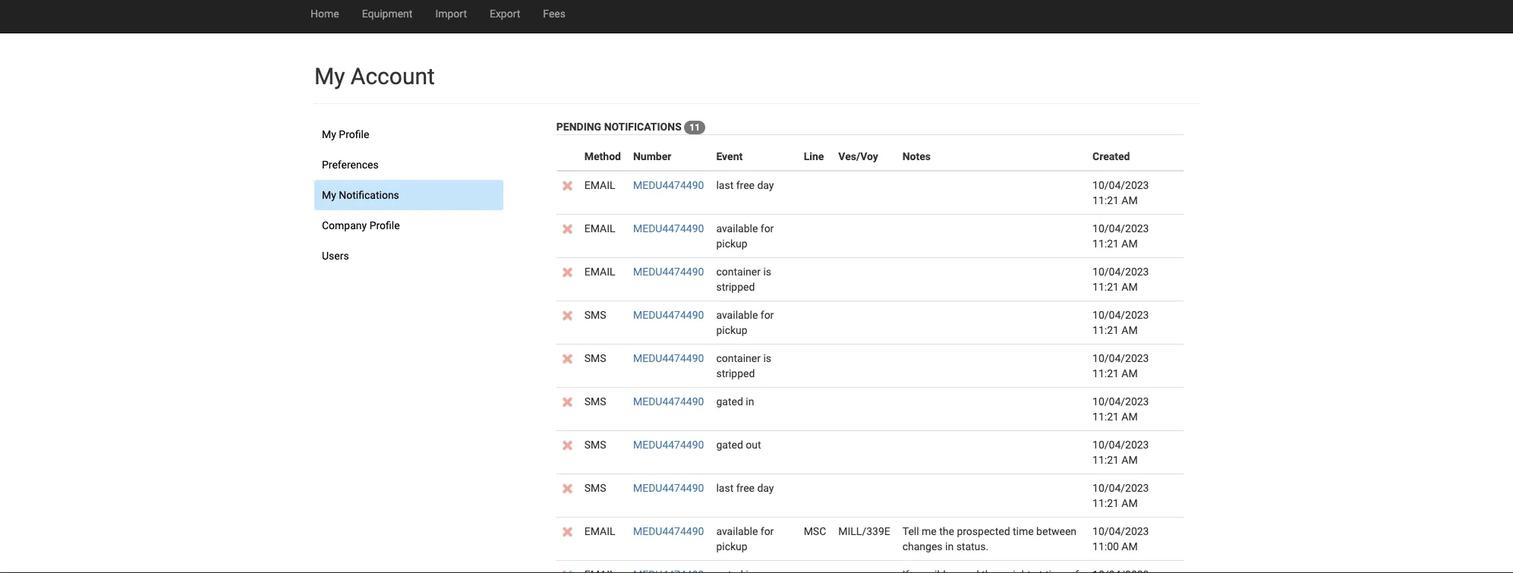 Task type: describe. For each thing, give the bounding box(es) containing it.
pickup for 9th the medu4474490 link
[[717, 540, 748, 553]]

export
[[490, 7, 521, 20]]

11:21 for fifth the medu4474490 link from the bottom of the page
[[1093, 367, 1119, 380]]

profile for my profile
[[339, 128, 369, 141]]

tell
[[903, 525, 919, 538]]

10/04/2023 for fourth the medu4474490 link from the top
[[1093, 309, 1149, 321]]

10/04/2023 for 7th the medu4474490 link from the top
[[1093, 439, 1149, 451]]

am for 2nd the medu4474490 link from the top
[[1122, 237, 1138, 250]]

10/04/2023 for 2nd the medu4474490 link from the bottom
[[1093, 482, 1149, 494]]

gated out
[[717, 439, 761, 451]]

import
[[435, 7, 467, 20]]

fees button
[[532, 0, 577, 33]]

am for 7th the medu4474490 link from the bottom of the page
[[1122, 281, 1138, 293]]

am for 7th the medu4474490 link from the top
[[1122, 454, 1138, 466]]

10/04/2023 11:21 am for fifth the medu4474490 link from the bottom of the page
[[1093, 352, 1149, 380]]

10/04/2023 for fifth the medu4474490 link from the bottom of the page
[[1093, 352, 1149, 365]]

last free day for email
[[717, 179, 774, 191]]

msc
[[804, 525, 827, 538]]

email for 9th the medu4474490 link from the bottom of the page
[[585, 179, 616, 191]]

container is stripped for sms
[[717, 352, 772, 380]]

am for fourth the medu4474490 link from the top
[[1122, 324, 1138, 336]]

sms for pickup
[[585, 309, 607, 321]]

account
[[351, 63, 435, 90]]

number
[[633, 150, 672, 163]]

11
[[690, 122, 700, 133]]

fees
[[543, 7, 566, 20]]

10/04/2023 11:21 am for 2nd the medu4474490 link from the top
[[1093, 222, 1149, 250]]

in
[[746, 395, 754, 408]]

in
[[946, 540, 954, 553]]

10/04/2023 11:21 am for 4th the medu4474490 link from the bottom of the page
[[1093, 395, 1149, 423]]

free for sms
[[736, 482, 755, 494]]

export button
[[478, 0, 532, 33]]

out
[[746, 439, 761, 451]]

prospected
[[957, 525, 1010, 538]]

for for 9th the medu4474490 link
[[761, 525, 774, 538]]

medu4474490 for 9th the medu4474490 link from the bottom of the page
[[633, 179, 704, 191]]

4 sms from the top
[[585, 439, 607, 451]]

10/04/2023 for 9th the medu4474490 link from the bottom of the page
[[1093, 179, 1149, 191]]

status.
[[957, 540, 989, 553]]

mill/339e
[[839, 525, 891, 538]]

5 medu4474490 link from the top
[[633, 352, 704, 365]]

10/04/2023 for 4th the medu4474490 link from the bottom of the page
[[1093, 395, 1149, 408]]

time
[[1013, 525, 1034, 538]]

free for email
[[736, 179, 755, 191]]

am for 4th the medu4474490 link from the bottom of the page
[[1122, 410, 1138, 423]]

10/04/2023 11:21 am for 9th the medu4474490 link from the bottom of the page
[[1093, 179, 1149, 207]]

notifications for my
[[339, 189, 399, 201]]

click to delete image for email
[[563, 268, 572, 277]]

tell me the prospected time between changes in status.
[[903, 525, 1077, 553]]

10/04/2023 11:00 am
[[1093, 525, 1149, 553]]

medu4474490 for 9th the medu4474490 link
[[633, 525, 704, 538]]

3 sms from the top
[[585, 395, 607, 408]]

available for pickup for fourth the medu4474490 link from the top
[[717, 309, 774, 336]]

created
[[1093, 150, 1130, 163]]

for for fourth the medu4474490 link from the top
[[761, 309, 774, 321]]

my for my account
[[314, 63, 345, 90]]

3 medu4474490 link from the top
[[633, 265, 704, 278]]

10/04/2023 11:21 am for fourth the medu4474490 link from the top
[[1093, 309, 1149, 336]]

medu4474490 for fifth the medu4474490 link from the bottom of the page
[[633, 352, 704, 365]]

email for 7th the medu4474490 link from the bottom of the page
[[585, 265, 616, 278]]

available for pickup for 2nd the medu4474490 link from the top
[[717, 222, 774, 250]]

medu4474490 for 7th the medu4474490 link from the bottom of the page
[[633, 265, 704, 278]]

11:21 for fourth the medu4474490 link from the top
[[1093, 324, 1119, 336]]

my profile
[[322, 128, 369, 141]]

my notifications
[[322, 189, 399, 201]]

10/04/2023 for 9th the medu4474490 link
[[1093, 525, 1149, 538]]

8 click to delete image from the top
[[563, 571, 572, 573]]

profile for company profile
[[370, 219, 400, 232]]

medu4474490 for 2nd the medu4474490 link from the top
[[633, 222, 704, 235]]

company
[[322, 219, 367, 232]]



Task type: locate. For each thing, give the bounding box(es) containing it.
6 medu4474490 link from the top
[[633, 395, 704, 408]]

click to delete image for fourth the medu4474490 link from the top
[[563, 311, 572, 321]]

8 11:21 from the top
[[1093, 497, 1119, 510]]

3 medu4474490 from the top
[[633, 265, 704, 278]]

1 container from the top
[[717, 265, 761, 278]]

8 am from the top
[[1122, 497, 1138, 510]]

click to delete image for fifth the medu4474490 link from the bottom of the page
[[563, 354, 572, 364]]

3 10/04/2023 from the top
[[1093, 265, 1149, 278]]

home
[[311, 7, 339, 20]]

0 vertical spatial day
[[758, 179, 774, 191]]

6 medu4474490 from the top
[[633, 395, 704, 408]]

click to delete image for sms
[[563, 484, 572, 494]]

1 11:21 from the top
[[1093, 194, 1119, 207]]

notifications for pending
[[604, 120, 682, 133]]

11:21 for 2nd the medu4474490 link from the top
[[1093, 237, 1119, 250]]

profile
[[339, 128, 369, 141], [370, 219, 400, 232]]

medu4474490
[[633, 179, 704, 191], [633, 222, 704, 235], [633, 265, 704, 278], [633, 309, 704, 321], [633, 352, 704, 365], [633, 395, 704, 408], [633, 439, 704, 451], [633, 482, 704, 494], [633, 525, 704, 538]]

am inside 10/04/2023 11:00 am
[[1122, 540, 1138, 553]]

10/04/2023 for 7th the medu4474490 link from the bottom of the page
[[1093, 265, 1149, 278]]

am for fifth the medu4474490 link from the bottom of the page
[[1122, 367, 1138, 380]]

event
[[717, 150, 743, 163]]

11:21 for 4th the medu4474490 link from the bottom of the page
[[1093, 410, 1119, 423]]

2 stripped from the top
[[717, 367, 755, 380]]

6 am from the top
[[1122, 410, 1138, 423]]

my for my notifications
[[322, 189, 336, 201]]

3 available for pickup from the top
[[717, 525, 774, 553]]

8 10/04/2023 from the top
[[1093, 482, 1149, 494]]

sms
[[585, 309, 607, 321], [585, 352, 607, 365], [585, 395, 607, 408], [585, 439, 607, 451], [585, 482, 607, 494]]

1 gated from the top
[[717, 395, 743, 408]]

am
[[1122, 194, 1138, 207], [1122, 237, 1138, 250], [1122, 281, 1138, 293], [1122, 324, 1138, 336], [1122, 367, 1138, 380], [1122, 410, 1138, 423], [1122, 454, 1138, 466], [1122, 497, 1138, 510], [1122, 540, 1138, 553]]

2 click to delete image from the top
[[563, 224, 572, 234]]

8 10/04/2023 11:21 am from the top
[[1093, 482, 1149, 510]]

2 sms from the top
[[585, 352, 607, 365]]

is
[[764, 265, 772, 278], [764, 352, 772, 365]]

click to delete image for 2nd the medu4474490 link from the top
[[563, 224, 572, 234]]

my up preferences
[[322, 128, 336, 141]]

1 pickup from the top
[[717, 237, 748, 250]]

email for 2nd the medu4474490 link from the top
[[585, 222, 616, 235]]

2 vertical spatial available for pickup
[[717, 525, 774, 553]]

3 pickup from the top
[[717, 540, 748, 553]]

5 am from the top
[[1122, 367, 1138, 380]]

email for 9th the medu4474490 link
[[585, 525, 616, 538]]

medu4474490 for 7th the medu4474490 link from the top
[[633, 439, 704, 451]]

profile up preferences
[[339, 128, 369, 141]]

1 medu4474490 link from the top
[[633, 179, 704, 191]]

last free day for sms
[[717, 482, 774, 494]]

stripped for email
[[717, 281, 755, 293]]

11:00
[[1093, 540, 1119, 553]]

7 medu4474490 link from the top
[[633, 439, 704, 451]]

am for 9th the medu4474490 link
[[1122, 540, 1138, 553]]

0 vertical spatial container
[[717, 265, 761, 278]]

4 click to delete image from the top
[[563, 354, 572, 364]]

ves/voy
[[839, 150, 879, 163]]

my down home dropdown button
[[314, 63, 345, 90]]

1 stripped from the top
[[717, 281, 755, 293]]

for
[[761, 222, 774, 235], [761, 309, 774, 321], [761, 525, 774, 538]]

0 vertical spatial last
[[717, 179, 734, 191]]

am for 2nd the medu4474490 link from the bottom
[[1122, 497, 1138, 510]]

7 am from the top
[[1122, 454, 1138, 466]]

container
[[717, 265, 761, 278], [717, 352, 761, 365]]

pickup for fourth the medu4474490 link from the top
[[717, 324, 748, 336]]

11:21 for 2nd the medu4474490 link from the bottom
[[1093, 497, 1119, 510]]

8 medu4474490 from the top
[[633, 482, 704, 494]]

10/04/2023 11:21 am for 2nd the medu4474490 link from the bottom
[[1093, 482, 1149, 510]]

6 10/04/2023 from the top
[[1093, 395, 1149, 408]]

click to delete image
[[563, 268, 572, 277], [563, 484, 572, 494]]

1 vertical spatial available
[[717, 309, 758, 321]]

11:21 for 9th the medu4474490 link from the bottom of the page
[[1093, 194, 1119, 207]]

2 is from the top
[[764, 352, 772, 365]]

gated for gated out
[[717, 439, 743, 451]]

method
[[585, 150, 621, 163]]

6 click to delete image from the top
[[563, 441, 572, 451]]

last down gated out
[[717, 482, 734, 494]]

gated left in
[[717, 395, 743, 408]]

my up company
[[322, 189, 336, 201]]

me
[[922, 525, 937, 538]]

equipment
[[362, 7, 413, 20]]

3 click to delete image from the top
[[563, 311, 572, 321]]

3 for from the top
[[761, 525, 774, 538]]

2 vertical spatial pickup
[[717, 540, 748, 553]]

2 10/04/2023 from the top
[[1093, 222, 1149, 235]]

1 for from the top
[[761, 222, 774, 235]]

container is stripped for email
[[717, 265, 772, 293]]

1 vertical spatial my
[[322, 128, 336, 141]]

free
[[736, 179, 755, 191], [736, 482, 755, 494]]

notifications
[[604, 120, 682, 133], [339, 189, 399, 201]]

2 pickup from the top
[[717, 324, 748, 336]]

0 vertical spatial container is stripped
[[717, 265, 772, 293]]

1 vertical spatial notifications
[[339, 189, 399, 201]]

medu4474490 for 4th the medu4474490 link from the bottom of the page
[[633, 395, 704, 408]]

10/04/2023 11:21 am for 7th the medu4474490 link from the top
[[1093, 439, 1149, 466]]

container for sms
[[717, 352, 761, 365]]

0 vertical spatial free
[[736, 179, 755, 191]]

4 10/04/2023 11:21 am from the top
[[1093, 309, 1149, 336]]

4 am from the top
[[1122, 324, 1138, 336]]

1 vertical spatial container is stripped
[[717, 352, 772, 380]]

0 vertical spatial last free day
[[717, 179, 774, 191]]

2 vertical spatial for
[[761, 525, 774, 538]]

2 medu4474490 link from the top
[[633, 222, 704, 235]]

2 medu4474490 from the top
[[633, 222, 704, 235]]

7 10/04/2023 11:21 am from the top
[[1093, 439, 1149, 466]]

0 vertical spatial notifications
[[604, 120, 682, 133]]

9 medu4474490 link from the top
[[633, 525, 704, 538]]

last free day
[[717, 179, 774, 191], [717, 482, 774, 494]]

sms for stripped
[[585, 352, 607, 365]]

2 free from the top
[[736, 482, 755, 494]]

2 10/04/2023 11:21 am from the top
[[1093, 222, 1149, 250]]

day for sms
[[758, 482, 774, 494]]

1 10/04/2023 11:21 am from the top
[[1093, 179, 1149, 207]]

1 is from the top
[[764, 265, 772, 278]]

3 10/04/2023 11:21 am from the top
[[1093, 265, 1149, 293]]

last free day down event
[[717, 179, 774, 191]]

click to delete image for 4th the medu4474490 link from the bottom of the page
[[563, 397, 572, 407]]

0 vertical spatial pickup
[[717, 237, 748, 250]]

7 11:21 from the top
[[1093, 454, 1119, 466]]

10/04/2023 11:21 am for 7th the medu4474490 link from the bottom of the page
[[1093, 265, 1149, 293]]

2 available for pickup from the top
[[717, 309, 774, 336]]

9 10/04/2023 from the top
[[1093, 525, 1149, 538]]

1 free from the top
[[736, 179, 755, 191]]

7 click to delete image from the top
[[563, 527, 572, 537]]

10/04/2023
[[1093, 179, 1149, 191], [1093, 222, 1149, 235], [1093, 265, 1149, 278], [1093, 309, 1149, 321], [1093, 352, 1149, 365], [1093, 395, 1149, 408], [1093, 439, 1149, 451], [1093, 482, 1149, 494], [1093, 525, 1149, 538]]

1 vertical spatial pickup
[[717, 324, 748, 336]]

gated left out
[[717, 439, 743, 451]]

free down gated out
[[736, 482, 755, 494]]

is for sms
[[764, 352, 772, 365]]

5 10/04/2023 from the top
[[1093, 352, 1149, 365]]

notes
[[903, 150, 931, 163]]

1 vertical spatial last free day
[[717, 482, 774, 494]]

click to delete image for 9th the medu4474490 link
[[563, 527, 572, 537]]

2 container is stripped from the top
[[717, 352, 772, 380]]

email
[[585, 179, 616, 191], [585, 222, 616, 235], [585, 265, 616, 278], [585, 525, 616, 538]]

medu4474490 link
[[633, 179, 704, 191], [633, 222, 704, 235], [633, 265, 704, 278], [633, 309, 704, 321], [633, 352, 704, 365], [633, 395, 704, 408], [633, 439, 704, 451], [633, 482, 704, 494], [633, 525, 704, 538]]

0 vertical spatial click to delete image
[[563, 268, 572, 277]]

available for 2nd the medu4474490 link from the top
[[717, 222, 758, 235]]

0 horizontal spatial notifications
[[339, 189, 399, 201]]

4 medu4474490 from the top
[[633, 309, 704, 321]]

10/04/2023 for 2nd the medu4474490 link from the top
[[1093, 222, 1149, 235]]

8 medu4474490 link from the top
[[633, 482, 704, 494]]

1 vertical spatial free
[[736, 482, 755, 494]]

2 gated from the top
[[717, 439, 743, 451]]

1 vertical spatial day
[[758, 482, 774, 494]]

0 vertical spatial gated
[[717, 395, 743, 408]]

10/04/2023 11:21 am
[[1093, 179, 1149, 207], [1093, 222, 1149, 250], [1093, 265, 1149, 293], [1093, 309, 1149, 336], [1093, 352, 1149, 380], [1093, 395, 1149, 423], [1093, 439, 1149, 466], [1093, 482, 1149, 510]]

available
[[717, 222, 758, 235], [717, 309, 758, 321], [717, 525, 758, 538]]

preferences
[[322, 158, 379, 171]]

last free day down gated out
[[717, 482, 774, 494]]

last for email
[[717, 179, 734, 191]]

0 vertical spatial my
[[314, 63, 345, 90]]

2 available from the top
[[717, 309, 758, 321]]

5 medu4474490 from the top
[[633, 352, 704, 365]]

2 last from the top
[[717, 482, 734, 494]]

1 available from the top
[[717, 222, 758, 235]]

1 container is stripped from the top
[[717, 265, 772, 293]]

0 vertical spatial is
[[764, 265, 772, 278]]

import button
[[424, 0, 478, 33]]

1 vertical spatial stripped
[[717, 367, 755, 380]]

1 vertical spatial profile
[[370, 219, 400, 232]]

0 vertical spatial available for pickup
[[717, 222, 774, 250]]

pending notifications 11
[[557, 120, 700, 133]]

medu4474490 for fourth the medu4474490 link from the top
[[633, 309, 704, 321]]

5 sms from the top
[[585, 482, 607, 494]]

1 click to delete image from the top
[[563, 181, 572, 191]]

gated in
[[717, 395, 754, 408]]

1 click to delete image from the top
[[563, 268, 572, 277]]

1 medu4474490 from the top
[[633, 179, 704, 191]]

is for email
[[764, 265, 772, 278]]

1 am from the top
[[1122, 194, 1138, 207]]

free down event
[[736, 179, 755, 191]]

6 11:21 from the top
[[1093, 410, 1119, 423]]

sms for day
[[585, 482, 607, 494]]

my account
[[314, 63, 435, 90]]

2 day from the top
[[758, 482, 774, 494]]

last for sms
[[717, 482, 734, 494]]

click to delete image
[[563, 181, 572, 191], [563, 224, 572, 234], [563, 311, 572, 321], [563, 354, 572, 364], [563, 397, 572, 407], [563, 441, 572, 451], [563, 527, 572, 537], [563, 571, 572, 573]]

1 vertical spatial click to delete image
[[563, 484, 572, 494]]

am for 9th the medu4474490 link from the bottom of the page
[[1122, 194, 1138, 207]]

2 11:21 from the top
[[1093, 237, 1119, 250]]

1 vertical spatial available for pickup
[[717, 309, 774, 336]]

click to delete image for 9th the medu4474490 link from the bottom of the page
[[563, 181, 572, 191]]

4 email from the top
[[585, 525, 616, 538]]

5 click to delete image from the top
[[563, 397, 572, 407]]

medu4474490 for 2nd the medu4474490 link from the bottom
[[633, 482, 704, 494]]

available for pickup
[[717, 222, 774, 250], [717, 309, 774, 336], [717, 525, 774, 553]]

container is stripped
[[717, 265, 772, 293], [717, 352, 772, 380]]

click to delete image for 7th the medu4474490 link from the top
[[563, 441, 572, 451]]

2 vertical spatial my
[[322, 189, 336, 201]]

changes
[[903, 540, 943, 553]]

5 11:21 from the top
[[1093, 367, 1119, 380]]

1 vertical spatial for
[[761, 309, 774, 321]]

3 available from the top
[[717, 525, 758, 538]]

3 am from the top
[[1122, 281, 1138, 293]]

day for email
[[758, 179, 774, 191]]

my
[[314, 63, 345, 90], [322, 128, 336, 141], [322, 189, 336, 201]]

1 email from the top
[[585, 179, 616, 191]]

for for 2nd the medu4474490 link from the top
[[761, 222, 774, 235]]

line
[[804, 150, 824, 163]]

2 am from the top
[[1122, 237, 1138, 250]]

users
[[322, 249, 349, 262]]

2 container from the top
[[717, 352, 761, 365]]

0 vertical spatial stripped
[[717, 281, 755, 293]]

1 last from the top
[[717, 179, 734, 191]]

3 email from the top
[[585, 265, 616, 278]]

stripped
[[717, 281, 755, 293], [717, 367, 755, 380]]

11:21
[[1093, 194, 1119, 207], [1093, 237, 1119, 250], [1093, 281, 1119, 293], [1093, 324, 1119, 336], [1093, 367, 1119, 380], [1093, 410, 1119, 423], [1093, 454, 1119, 466], [1093, 497, 1119, 510]]

available for fourth the medu4474490 link from the top
[[717, 309, 758, 321]]

notifications up the company profile
[[339, 189, 399, 201]]

1 sms from the top
[[585, 309, 607, 321]]

9 medu4474490 from the top
[[633, 525, 704, 538]]

my for my profile
[[322, 128, 336, 141]]

1 vertical spatial last
[[717, 482, 734, 494]]

7 medu4474490 from the top
[[633, 439, 704, 451]]

6 10/04/2023 11:21 am from the top
[[1093, 395, 1149, 423]]

1 vertical spatial container
[[717, 352, 761, 365]]

stripped for sms
[[717, 367, 755, 380]]

last down event
[[717, 179, 734, 191]]

1 day from the top
[[758, 179, 774, 191]]

company profile
[[322, 219, 400, 232]]

gated for gated in
[[717, 395, 743, 408]]

0 vertical spatial for
[[761, 222, 774, 235]]

pickup
[[717, 237, 748, 250], [717, 324, 748, 336], [717, 540, 748, 553]]

9 am from the top
[[1122, 540, 1138, 553]]

pending
[[557, 120, 602, 133]]

notifications up number
[[604, 120, 682, 133]]

2 email from the top
[[585, 222, 616, 235]]

container for email
[[717, 265, 761, 278]]

1 horizontal spatial notifications
[[604, 120, 682, 133]]

last
[[717, 179, 734, 191], [717, 482, 734, 494]]

11:21 for 7th the medu4474490 link from the bottom of the page
[[1093, 281, 1119, 293]]

2 vertical spatial available
[[717, 525, 758, 538]]

0 vertical spatial profile
[[339, 128, 369, 141]]

equipment button
[[351, 0, 424, 33]]

2 for from the top
[[761, 309, 774, 321]]

between
[[1037, 525, 1077, 538]]

day
[[758, 179, 774, 191], [758, 482, 774, 494]]

2 click to delete image from the top
[[563, 484, 572, 494]]

1 10/04/2023 from the top
[[1093, 179, 1149, 191]]

home button
[[299, 0, 351, 33]]

4 11:21 from the top
[[1093, 324, 1119, 336]]

0 vertical spatial available
[[717, 222, 758, 235]]

4 medu4474490 link from the top
[[633, 309, 704, 321]]

gated
[[717, 395, 743, 408], [717, 439, 743, 451]]

available for pickup for 9th the medu4474490 link
[[717, 525, 774, 553]]

1 vertical spatial gated
[[717, 439, 743, 451]]

available for 9th the medu4474490 link
[[717, 525, 758, 538]]

1 last free day from the top
[[717, 179, 774, 191]]

11:21 for 7th the medu4474490 link from the top
[[1093, 454, 1119, 466]]

4 10/04/2023 from the top
[[1093, 309, 1149, 321]]

7 10/04/2023 from the top
[[1093, 439, 1149, 451]]

1 available for pickup from the top
[[717, 222, 774, 250]]

3 11:21 from the top
[[1093, 281, 1119, 293]]

1 vertical spatial is
[[764, 352, 772, 365]]

the
[[940, 525, 955, 538]]

pickup for 2nd the medu4474490 link from the top
[[717, 237, 748, 250]]

5 10/04/2023 11:21 am from the top
[[1093, 352, 1149, 380]]

profile down my notifications at the left top
[[370, 219, 400, 232]]



Task type: vqa. For each thing, say whether or not it's contained in the screenshot.
'Available For Pickup'
yes



